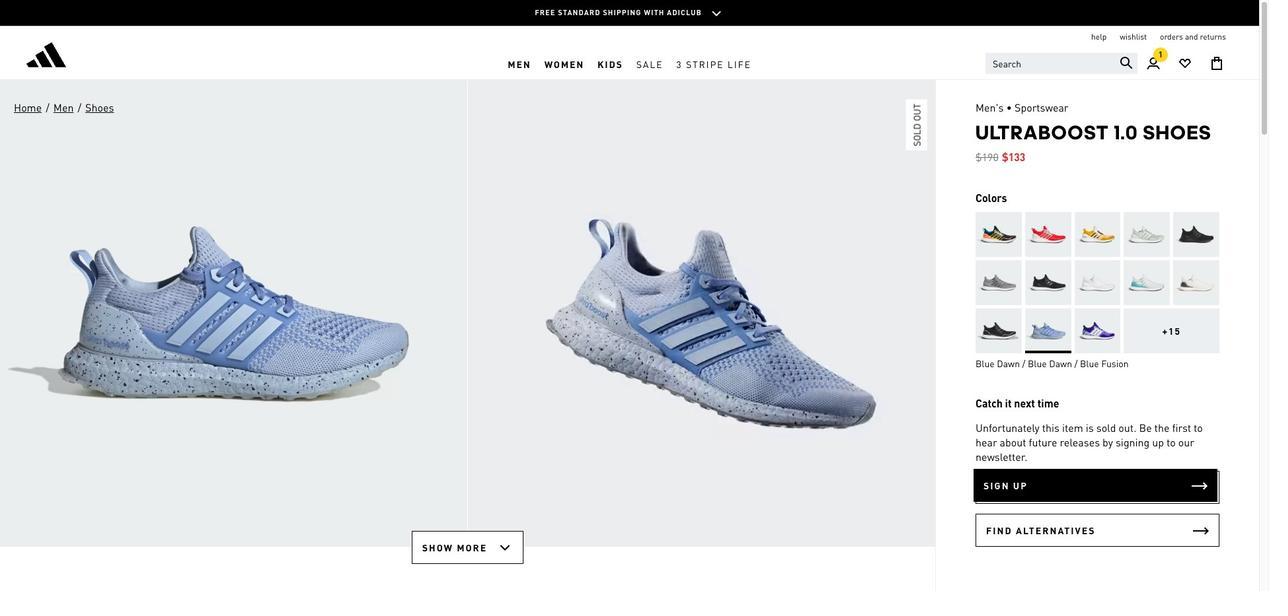 Task type: locate. For each thing, give the bounding box(es) containing it.
blue down product color: core black / core black / wonder quartz image
[[976, 358, 995, 370]]

item
[[1062, 421, 1083, 435]]

with
[[644, 8, 665, 17]]

product color: core black / core black / beam green image up product color: blue dawn / blue dawn / blue fusion image
[[1025, 260, 1071, 305]]

fusion
[[1101, 358, 1129, 370]]

home / men / shoes
[[14, 100, 114, 114]]

shoes right the men
[[85, 100, 114, 114]]

1 horizontal spatial dawn
[[1049, 358, 1072, 370]]

2 horizontal spatial blue
[[1080, 358, 1099, 370]]

dawn down product color: blue dawn / blue dawn / blue fusion image
[[1049, 358, 1072, 370]]

1 vertical spatial up
[[1013, 480, 1028, 492]]

1 blue ultraboost 1.0 shoes image from the left
[[0, 80, 467, 547]]

up right sign
[[1013, 480, 1028, 492]]

shoes right 1.0
[[1143, 121, 1212, 144]]

up down "the"
[[1152, 436, 1164, 449]]

blue dawn / blue dawn / blue fusion
[[976, 358, 1129, 370]]

up inside the unfortunately this item is sold out. be the first to hear about future releases by signing up to our newsletter.
[[1152, 436, 1164, 449]]

0 horizontal spatial up
[[1013, 480, 1028, 492]]

wishlist
[[1120, 32, 1147, 42]]

colors
[[976, 191, 1007, 205]]

0 vertical spatial up
[[1152, 436, 1164, 449]]

1 horizontal spatial blue
[[1028, 358, 1047, 370]]

to
[[1194, 421, 1203, 435], [1167, 436, 1176, 449]]

show
[[422, 542, 453, 554]]

men's
[[976, 100, 1004, 114]]

1 horizontal spatial to
[[1194, 421, 1203, 435]]

/ right the men
[[78, 100, 81, 114]]

0 horizontal spatial shoes
[[85, 100, 114, 114]]

/
[[46, 100, 49, 114], [78, 100, 81, 114], [1022, 358, 1026, 370], [1074, 358, 1078, 370]]

shipping
[[603, 8, 641, 17]]

shoes
[[85, 100, 114, 114], [1143, 121, 1212, 144]]

out.
[[1119, 421, 1137, 435]]

Search field
[[986, 53, 1138, 74]]

0 horizontal spatial dawn
[[997, 358, 1020, 370]]

sale link
[[630, 48, 670, 79]]

/ down product color: lucid blue / cloud white / blue fusion image at the right bottom of the page
[[1074, 358, 1078, 370]]

sportswear
[[1015, 100, 1069, 114]]

future
[[1029, 436, 1057, 449]]

sign up button
[[974, 469, 1218, 502]]

0 horizontal spatial blue ultraboost 1.0 shoes image
[[0, 80, 467, 547]]

stripe
[[686, 58, 724, 70]]

catch
[[976, 397, 1003, 410]]

to left "our"
[[1167, 436, 1176, 449]]

0 horizontal spatial product color: core black / core black / beam green image
[[1025, 260, 1071, 305]]

shoes link
[[85, 100, 115, 116]]

home
[[14, 100, 42, 114]]

show more button
[[412, 531, 524, 564]]

1 horizontal spatial shoes
[[1143, 121, 1212, 144]]

1 vertical spatial shoes
[[1143, 121, 1212, 144]]

life
[[728, 58, 751, 70]]

unfortunately this item is sold out. be the first to hear about future releases by signing up to our newsletter.
[[976, 421, 1203, 464]]

$133
[[1002, 150, 1025, 164]]

0 horizontal spatial blue
[[976, 358, 995, 370]]

orders and returns
[[1160, 32, 1226, 42]]

it
[[1005, 397, 1012, 410]]

up inside button
[[1013, 480, 1028, 492]]

blue ultraboost 1.0 shoes image
[[0, 80, 467, 547], [468, 80, 935, 547]]

$190
[[976, 150, 999, 164]]

0 horizontal spatial to
[[1167, 436, 1176, 449]]

1 vertical spatial product color: core black / core black / beam green image
[[1025, 260, 1071, 305]]

women
[[544, 58, 584, 70]]

product color: lucid blue / cloud white / blue fusion image
[[1075, 309, 1121, 354]]

1
[[1159, 50, 1163, 59]]

blue down product color: blue dawn / blue dawn / blue fusion image
[[1028, 358, 1047, 370]]

adiclub
[[667, 8, 702, 17]]

this
[[1042, 421, 1060, 435]]

newsletter.
[[976, 450, 1028, 464]]

1 horizontal spatial up
[[1152, 436, 1164, 449]]

standard
[[558, 8, 601, 17]]

1.0
[[1114, 121, 1138, 144]]

dawn
[[997, 358, 1020, 370], [1049, 358, 1072, 370]]

+15
[[1162, 325, 1181, 337]]

to right first
[[1194, 421, 1203, 435]]

1 horizontal spatial blue ultraboost 1.0 shoes image
[[468, 80, 935, 547]]

1 vertical spatial to
[[1167, 436, 1176, 449]]

product color: crystal white / crystal white / preloved blue image
[[1124, 260, 1170, 305]]

men
[[53, 100, 74, 114]]

product color: core black / core black / beam green image
[[1173, 212, 1220, 257], [1025, 260, 1071, 305]]

blue left fusion
[[1080, 358, 1099, 370]]

main navigation element
[[301, 48, 958, 79]]

0 vertical spatial product color: core black / core black / beam green image
[[1173, 212, 1220, 257]]

men link
[[501, 48, 538, 79]]

next
[[1014, 397, 1035, 410]]

ultraboost
[[976, 121, 1109, 144]]

home link
[[13, 100, 42, 116]]

blue
[[976, 358, 995, 370], [1028, 358, 1047, 370], [1080, 358, 1099, 370]]

dawn down product color: core black / core black / wonder quartz image
[[997, 358, 1020, 370]]

kids
[[598, 58, 623, 70]]

women link
[[538, 48, 591, 79]]

3
[[676, 58, 683, 70]]

help
[[1091, 32, 1107, 42]]

sold out
[[911, 104, 923, 146]]

more
[[457, 542, 487, 554]]

product color: core black / core black / beam green image up the product color: off white / off white / core black image
[[1173, 212, 1220, 257]]

free standard shipping with adiclub
[[535, 8, 702, 17]]

sign up
[[984, 480, 1028, 492]]

up
[[1152, 436, 1164, 449], [1013, 480, 1028, 492]]

men
[[508, 58, 531, 70]]

time
[[1038, 397, 1059, 410]]

product color: cloud white / team maroon / team colleg gold image
[[1075, 212, 1121, 257]]

men link
[[53, 100, 74, 116]]

sale
[[636, 58, 663, 70]]



Task type: describe. For each thing, give the bounding box(es) containing it.
our
[[1178, 436, 1194, 449]]

sign
[[984, 480, 1010, 492]]

product color: core black / core black / wonder quartz image
[[976, 309, 1022, 354]]

catch it next time
[[976, 397, 1059, 410]]

find alternatives button
[[976, 514, 1220, 547]]

wishlist link
[[1120, 32, 1147, 42]]

shoes inside men's • sportswear ultraboost 1.0 shoes $190 $133
[[1143, 121, 1212, 144]]

and
[[1185, 32, 1198, 42]]

product color: blue dawn / blue dawn / blue fusion image
[[1025, 309, 1071, 354]]

1 link
[[1138, 48, 1169, 79]]

3 blue from the left
[[1080, 358, 1099, 370]]

/ left the men
[[46, 100, 49, 114]]

3 stripe life
[[676, 58, 751, 70]]

0 vertical spatial shoes
[[85, 100, 114, 114]]

be
[[1139, 421, 1152, 435]]

product color: core black / core black / bright blue image
[[976, 212, 1022, 257]]

free
[[535, 8, 556, 17]]

unfortunately
[[976, 421, 1040, 435]]

product color: grey three / grey five / core black image
[[976, 260, 1022, 305]]

product color: cloud white / cloud white / cloud white image
[[1075, 260, 1121, 305]]

1 dawn from the left
[[997, 358, 1020, 370]]

2 dawn from the left
[[1049, 358, 1072, 370]]

product color: active red / active red / core black image
[[1025, 212, 1071, 257]]

orders and returns link
[[1160, 32, 1226, 42]]

show more
[[422, 542, 487, 554]]

+15 button
[[1124, 309, 1220, 354]]

1 blue from the left
[[976, 358, 995, 370]]

by
[[1103, 436, 1113, 449]]

/ up next
[[1022, 358, 1026, 370]]

first
[[1172, 421, 1191, 435]]

product color: off white / off white / core black image
[[1173, 260, 1220, 305]]

product color: linen green / linen green / silver green image
[[1124, 212, 1170, 257]]

orders
[[1160, 32, 1183, 42]]

0 vertical spatial to
[[1194, 421, 1203, 435]]

2 blue ultraboost 1.0 shoes image from the left
[[468, 80, 935, 547]]

•
[[1006, 100, 1012, 114]]

alternatives
[[1016, 525, 1096, 537]]

kids link
[[591, 48, 630, 79]]

releases
[[1060, 436, 1100, 449]]

sold
[[911, 123, 923, 146]]

3 stripe life link
[[670, 48, 758, 79]]

men's • sportswear ultraboost 1.0 shoes $190 $133
[[976, 100, 1212, 164]]

play video image
[[682, 294, 721, 333]]

hear
[[976, 436, 997, 449]]

the
[[1155, 421, 1170, 435]]

1 horizontal spatial product color: core black / core black / beam green image
[[1173, 212, 1220, 257]]

sold
[[1096, 421, 1116, 435]]

help link
[[1091, 32, 1107, 42]]

find
[[986, 525, 1012, 537]]

2 blue from the left
[[1028, 358, 1047, 370]]

out
[[911, 104, 923, 121]]

signing
[[1116, 436, 1150, 449]]

find alternatives
[[986, 525, 1096, 537]]

about
[[1000, 436, 1026, 449]]

is
[[1086, 421, 1094, 435]]

returns
[[1200, 32, 1226, 42]]



Task type: vqa. For each thing, say whether or not it's contained in the screenshot.
Product color: Linen Green / Linen Green / Silver Green image
yes



